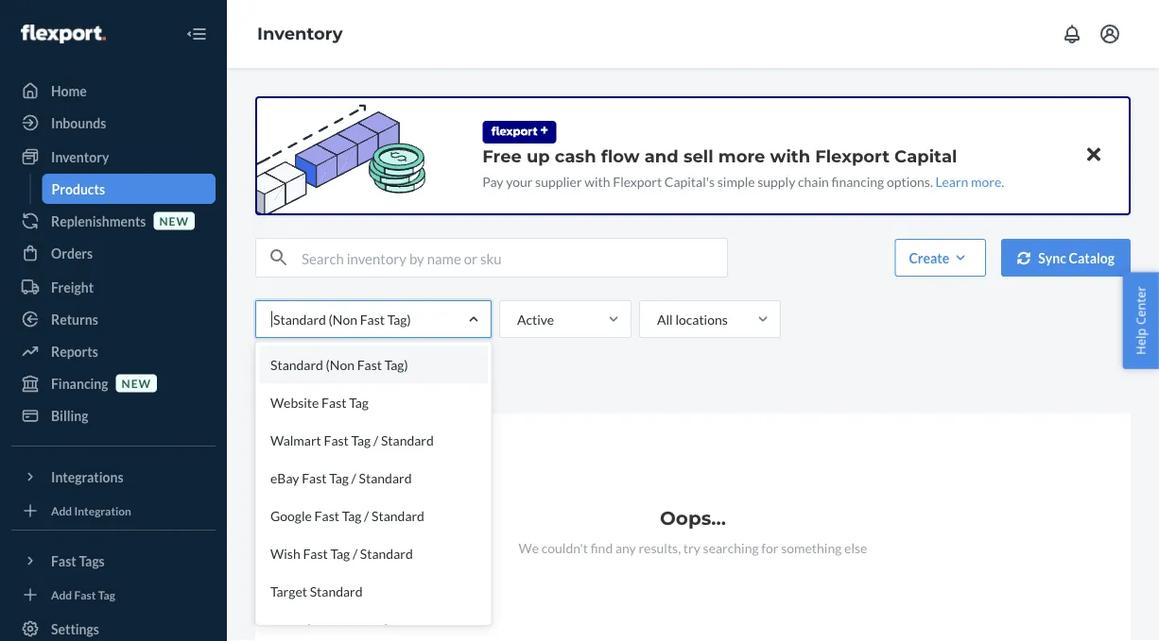 Task type: describe. For each thing, give the bounding box(es) containing it.
tag for website
[[349, 395, 369, 411]]

create
[[909, 250, 949, 266]]

settings link
[[11, 615, 216, 642]]

/ for google
[[364, 508, 369, 524]]

1 horizontal spatial with
[[770, 146, 810, 166]]

1 vertical spatial tag)
[[385, 357, 408, 373]]

ebay fast tag / standard
[[270, 470, 412, 486]]

results,
[[639, 540, 681, 556]]

1 vertical spatial standard (non fast tag)
[[270, 357, 408, 373]]

new for financing
[[122, 377, 151, 390]]

sync catalog button
[[1001, 239, 1131, 277]]

inbounds
[[51, 115, 106, 131]]

integration
[[74, 504, 131, 518]]

reports
[[51, 344, 98, 360]]

orders
[[51, 245, 93, 261]]

billing
[[51, 408, 88, 424]]

target
[[270, 584, 307, 600]]

financing
[[832, 173, 884, 190]]

0 vertical spatial more
[[718, 146, 765, 166]]

replenishments
[[51, 213, 146, 229]]

help center button
[[1123, 272, 1159, 370]]

add integration
[[51, 504, 131, 518]]

wish fast tag / standard
[[270, 546, 413, 562]]

add for add fast tag
[[51, 589, 72, 602]]

all
[[657, 312, 673, 328]]

freight link
[[11, 272, 216, 303]]

sync alt image
[[1018, 252, 1031, 265]]

0 horizontal spatial inventory
[[51, 149, 109, 165]]

catalog
[[1069, 250, 1115, 266]]

2 vertical spatial (non
[[306, 622, 335, 638]]

orders link
[[11, 238, 216, 269]]

freight
[[51, 279, 94, 295]]

1 horizontal spatial inventory link
[[257, 23, 343, 44]]

new for replenishments
[[159, 214, 189, 228]]

products link
[[42, 174, 216, 204]]

integrations
[[51, 469, 123, 486]]

2 vertical spatial tag)
[[365, 622, 389, 638]]

website
[[270, 395, 319, 411]]

sync catalog
[[1038, 250, 1115, 266]]

simple
[[717, 173, 755, 190]]

searching
[[703, 540, 759, 556]]

google
[[270, 508, 312, 524]]

/ for wish
[[353, 546, 358, 562]]

find
[[591, 540, 613, 556]]

any
[[615, 540, 636, 556]]

billing link
[[11, 401, 216, 431]]

capital
[[894, 146, 957, 166]]

0 vertical spatial flexport
[[815, 146, 890, 166]]

/ for ebay
[[351, 470, 356, 486]]

all locations
[[657, 312, 728, 328]]

0 vertical spatial standard (non fast tag)
[[273, 312, 411, 328]]

tags
[[79, 554, 105, 570]]

chain
[[798, 173, 829, 190]]

add for add integration
[[51, 504, 72, 518]]

create button
[[895, 239, 986, 277]]

walmart fast tag / standard
[[270, 433, 434, 449]]

locations
[[675, 312, 728, 328]]

free up cash flow and sell more with flexport capital pay your supplier with flexport capital's simple supply chain financing options. learn more .
[[482, 146, 1004, 190]]

try
[[683, 540, 701, 556]]

add fast tag
[[51, 589, 115, 602]]

capital's
[[665, 173, 715, 190]]

sell
[[683, 146, 714, 166]]

free
[[482, 146, 522, 166]]

home
[[51, 83, 87, 99]]

options.
[[887, 173, 933, 190]]

fast tags
[[51, 554, 105, 570]]

1 vertical spatial inventory link
[[11, 142, 216, 172]]



Task type: vqa. For each thing, say whether or not it's contained in the screenshot.
Home
yes



Task type: locate. For each thing, give the bounding box(es) containing it.
tag down kits
[[349, 395, 369, 411]]

more
[[718, 146, 765, 166], [971, 173, 1002, 190]]

0 vertical spatial new
[[159, 214, 189, 228]]

website fast tag
[[270, 395, 369, 411]]

add fast tag link
[[11, 584, 216, 607]]

/ down google fast tag / standard on the bottom
[[353, 546, 358, 562]]

integrations button
[[11, 462, 216, 493]]

inbounds link
[[11, 108, 216, 138]]

0 vertical spatial tag)
[[387, 312, 411, 328]]

tag for ebay
[[329, 470, 349, 486]]

wish
[[270, 546, 300, 562]]

help center
[[1132, 287, 1149, 355]]

products up replenishments
[[52, 181, 105, 197]]

0 horizontal spatial new
[[122, 377, 151, 390]]

3
[[270, 622, 278, 638]]

else
[[844, 540, 867, 556]]

add inside add fast tag link
[[51, 589, 72, 602]]

google fast tag / standard
[[270, 508, 424, 524]]

inventory
[[257, 23, 343, 44], [51, 149, 109, 165]]

tag up wish fast tag / standard
[[342, 508, 362, 524]]

products
[[52, 181, 105, 197], [267, 378, 319, 394]]

1 vertical spatial flexport
[[613, 173, 662, 190]]

new down reports link
[[122, 377, 151, 390]]

tag up settings link
[[98, 589, 115, 602]]

close navigation image
[[185, 23, 208, 45]]

0 vertical spatial products
[[52, 181, 105, 197]]

tag for walmart
[[351, 433, 371, 449]]

0 vertical spatial add
[[51, 504, 72, 518]]

(non
[[329, 312, 357, 328], [326, 357, 355, 373], [306, 622, 335, 638]]

with down cash
[[585, 173, 610, 190]]

1 vertical spatial add
[[51, 589, 72, 602]]

couldn't
[[541, 540, 588, 556]]

1 horizontal spatial new
[[159, 214, 189, 228]]

0 horizontal spatial more
[[718, 146, 765, 166]]

0 vertical spatial (non
[[329, 312, 357, 328]]

products up website
[[267, 378, 319, 394]]

we couldn't find any results, try searching for something else
[[519, 540, 867, 556]]

and
[[645, 146, 679, 166]]

ebay
[[270, 470, 299, 486]]

tag for wish
[[330, 546, 350, 562]]

something
[[781, 540, 842, 556]]

kits
[[342, 378, 365, 394]]

active
[[517, 312, 554, 328]]

flexport down flow
[[613, 173, 662, 190]]

tag down google fast tag / standard on the bottom
[[330, 546, 350, 562]]

2 add from the top
[[51, 589, 72, 602]]

close image
[[1087, 143, 1101, 166]]

walmart
[[270, 433, 321, 449]]

tag)
[[387, 312, 411, 328], [385, 357, 408, 373], [365, 622, 389, 638]]

tag up google fast tag / standard on the bottom
[[329, 470, 349, 486]]

flow
[[601, 146, 640, 166]]

1 horizontal spatial inventory
[[257, 23, 343, 44]]

1 vertical spatial (non
[[326, 357, 355, 373]]

fast tags button
[[11, 546, 216, 577]]

more up simple
[[718, 146, 765, 166]]

bundles
[[388, 378, 434, 394]]

1 vertical spatial more
[[971, 173, 1002, 190]]

sync
[[1038, 250, 1066, 266]]

new down products link
[[159, 214, 189, 228]]

/ down walmart fast tag / standard
[[351, 470, 356, 486]]

.
[[1002, 173, 1004, 190]]

tag for add
[[98, 589, 115, 602]]

1 horizontal spatial more
[[971, 173, 1002, 190]]

/ up wish fast tag / standard
[[364, 508, 369, 524]]

home link
[[11, 76, 216, 106]]

1 horizontal spatial products
[[267, 378, 319, 394]]

0 horizontal spatial products
[[52, 181, 105, 197]]

/ for walmart
[[373, 433, 378, 449]]

tag up ebay fast tag / standard
[[351, 433, 371, 449]]

1 horizontal spatial flexport
[[815, 146, 890, 166]]

0 horizontal spatial flexport
[[613, 173, 662, 190]]

1 vertical spatial inventory
[[51, 149, 109, 165]]

open notifications image
[[1061, 23, 1084, 45]]

1 vertical spatial products
[[267, 378, 319, 394]]

returns link
[[11, 304, 216, 335]]

new
[[159, 214, 189, 228], [122, 377, 151, 390]]

Search inventory by name or sku text field
[[302, 239, 727, 277]]

inventory link
[[257, 23, 343, 44], [11, 142, 216, 172]]

fast inside add fast tag link
[[74, 589, 96, 602]]

supply
[[758, 173, 795, 190]]

settings
[[51, 622, 99, 638]]

1 vertical spatial with
[[585, 173, 610, 190]]

flexport
[[815, 146, 890, 166], [613, 173, 662, 190]]

fast inside fast tags dropdown button
[[51, 554, 76, 570]]

3 day (non fast tag)
[[270, 622, 389, 638]]

learn
[[936, 173, 969, 190]]

1 vertical spatial new
[[122, 377, 151, 390]]

0 vertical spatial inventory
[[257, 23, 343, 44]]

we
[[519, 540, 539, 556]]

more right learn
[[971, 173, 1002, 190]]

your
[[506, 173, 533, 190]]

learn more link
[[936, 173, 1002, 190]]

pay
[[482, 173, 503, 190]]

add up settings
[[51, 589, 72, 602]]

oops...
[[660, 507, 726, 530]]

up
[[527, 146, 550, 166]]

cash
[[555, 146, 596, 166]]

add integration link
[[11, 500, 216, 523]]

standard
[[273, 312, 326, 328], [270, 357, 323, 373], [381, 433, 434, 449], [359, 470, 412, 486], [372, 508, 424, 524], [360, 546, 413, 562], [310, 584, 363, 600]]

target standard
[[270, 584, 363, 600]]

0 horizontal spatial inventory link
[[11, 142, 216, 172]]

0 vertical spatial inventory link
[[257, 23, 343, 44]]

financing
[[51, 376, 108, 392]]

add left the integration
[[51, 504, 72, 518]]

returns
[[51, 312, 98, 328]]

open account menu image
[[1099, 23, 1121, 45]]

with
[[770, 146, 810, 166], [585, 173, 610, 190]]

day
[[281, 622, 304, 638]]

reports link
[[11, 337, 216, 367]]

/
[[373, 433, 378, 449], [351, 470, 356, 486], [364, 508, 369, 524], [353, 546, 358, 562]]

0 horizontal spatial with
[[585, 173, 610, 190]]

tag for google
[[342, 508, 362, 524]]

0 vertical spatial with
[[770, 146, 810, 166]]

flexport logo image
[[21, 25, 106, 43]]

fast
[[360, 312, 385, 328], [357, 357, 382, 373], [322, 395, 346, 411], [324, 433, 349, 449], [302, 470, 327, 486], [314, 508, 339, 524], [303, 546, 328, 562], [51, 554, 76, 570], [74, 589, 96, 602], [338, 622, 363, 638]]

for
[[761, 540, 779, 556]]

standard (non fast tag)
[[273, 312, 411, 328], [270, 357, 408, 373]]

with up supply
[[770, 146, 810, 166]]

flexport up 'financing'
[[815, 146, 890, 166]]

tag
[[349, 395, 369, 411], [351, 433, 371, 449], [329, 470, 349, 486], [342, 508, 362, 524], [330, 546, 350, 562], [98, 589, 115, 602]]

center
[[1132, 287, 1149, 325]]

help
[[1132, 329, 1149, 355]]

1 add from the top
[[51, 504, 72, 518]]

supplier
[[535, 173, 582, 190]]

/ up ebay fast tag / standard
[[373, 433, 378, 449]]



